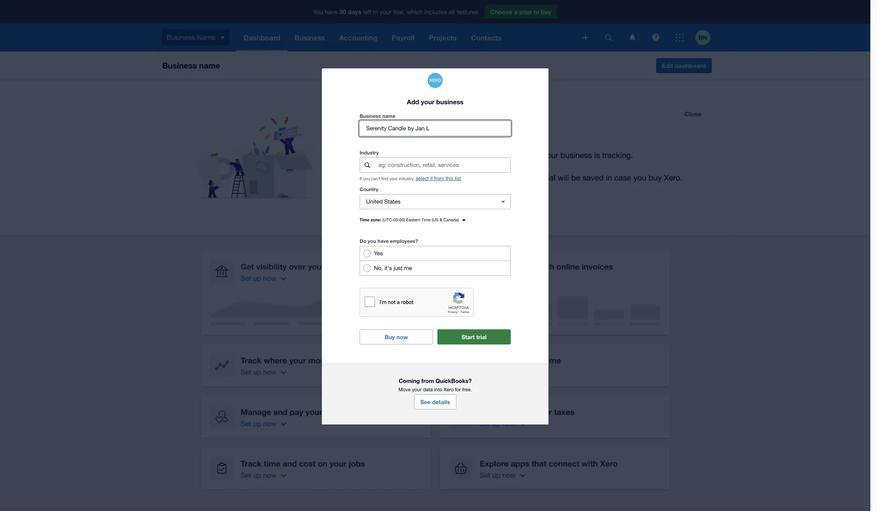 Task type: locate. For each thing, give the bounding box(es) containing it.
industry,
[[399, 177, 414, 181]]

can't
[[371, 177, 380, 181]]

canada)
[[443, 218, 459, 222]]

time left the (us
[[421, 218, 431, 222]]

zone:
[[371, 217, 381, 222]]

into
[[434, 387, 442, 393]]

time left zone:
[[360, 217, 369, 222]]

you
[[363, 177, 370, 181], [368, 238, 376, 244]]

&
[[440, 218, 442, 222]]

data
[[423, 387, 433, 393]]

you right if
[[363, 177, 370, 181]]

for
[[455, 387, 461, 393]]

your right add
[[421, 98, 435, 106]]

0 vertical spatial from
[[434, 176, 444, 181]]

search icon image
[[364, 162, 370, 168]]

select it from this list button
[[416, 176, 461, 181]]

name
[[382, 113, 395, 119]]

from up data
[[421, 378, 434, 384]]

business name
[[360, 113, 395, 119]]

do
[[360, 238, 366, 244]]

0 horizontal spatial from
[[421, 378, 434, 384]]

1 horizontal spatial time
[[421, 218, 431, 222]]

your left data
[[412, 387, 422, 393]]

trial
[[476, 334, 487, 341]]

from right it
[[434, 176, 444, 181]]

you right "do"
[[368, 238, 376, 244]]

your inside coming from quickbooks? move your data into xero for free.
[[412, 387, 422, 393]]

it's
[[385, 265, 392, 271]]

business
[[360, 113, 381, 119]]

coming from quickbooks? move your data into xero for free.
[[398, 378, 472, 393]]

1 vertical spatial from
[[421, 378, 434, 384]]

clear image
[[496, 194, 511, 209]]

no,
[[374, 265, 383, 271]]

start
[[462, 334, 475, 341]]

country
[[360, 186, 378, 192]]

no, it's just me
[[374, 265, 412, 271]]

1 vertical spatial your
[[389, 177, 398, 181]]

your for quickbooks?
[[412, 387, 422, 393]]

find
[[381, 177, 388, 181]]

(utc-
[[382, 218, 394, 222]]

0 vertical spatial you
[[363, 177, 370, 181]]

you inside the 'if you can't find your industry, select it from this list'
[[363, 177, 370, 181]]

me
[[404, 265, 412, 271]]

coming
[[399, 378, 420, 384]]

2 vertical spatial your
[[412, 387, 422, 393]]

1 vertical spatial you
[[368, 238, 376, 244]]

your right find
[[389, 177, 398, 181]]

if
[[360, 177, 362, 181]]

add
[[407, 98, 419, 106]]

time
[[360, 217, 369, 222], [421, 218, 431, 222]]

1 horizontal spatial from
[[434, 176, 444, 181]]

see details button
[[414, 395, 457, 410]]

from
[[434, 176, 444, 181], [421, 378, 434, 384]]

your inside the 'if you can't find your industry, select it from this list'
[[389, 177, 398, 181]]

do you have employees? group
[[360, 246, 511, 276]]

your
[[421, 98, 435, 106], [389, 177, 398, 181], [412, 387, 422, 393]]

list
[[455, 176, 461, 181]]

from inside coming from quickbooks? move your data into xero for free.
[[421, 378, 434, 384]]

now
[[397, 334, 408, 341]]

Industry field
[[378, 158, 510, 172]]



Task type: vqa. For each thing, say whether or not it's contained in the screenshot.
Tax
no



Task type: describe. For each thing, give the bounding box(es) containing it.
you for have
[[368, 238, 376, 244]]

business
[[436, 98, 464, 106]]

if you can't find your industry, select it from this list
[[360, 176, 461, 181]]

buy
[[385, 334, 395, 341]]

this
[[446, 176, 453, 181]]

start trial button
[[437, 330, 511, 345]]

details
[[432, 399, 450, 406]]

time inside 'time zone: (utc-05:00) eastern time (us & canada)'
[[421, 218, 431, 222]]

start trial
[[462, 334, 487, 341]]

move
[[398, 387, 411, 393]]

see
[[420, 399, 431, 406]]

see details
[[420, 399, 450, 406]]

select
[[416, 176, 429, 181]]

Country field
[[360, 195, 493, 209]]

0 horizontal spatial time
[[360, 217, 369, 222]]

it
[[430, 176, 433, 181]]

just
[[394, 265, 403, 271]]

have
[[377, 238, 389, 244]]

0 vertical spatial your
[[421, 98, 435, 106]]

employees?
[[390, 238, 418, 244]]

do you have employees?
[[360, 238, 418, 244]]

xero image
[[428, 73, 443, 88]]

add your business
[[407, 98, 464, 106]]

free.
[[462, 387, 472, 393]]

quickbooks?
[[436, 378, 472, 384]]

buy now
[[385, 334, 408, 341]]

yes
[[374, 250, 383, 257]]

you for can't
[[363, 177, 370, 181]]

time zone: (utc-05:00) eastern time (us & canada)
[[360, 217, 459, 222]]

Business name field
[[360, 121, 510, 136]]

industry
[[360, 150, 379, 156]]

(us
[[432, 218, 438, 222]]

xero
[[444, 387, 454, 393]]

05:00)
[[394, 218, 405, 222]]

your for can't
[[389, 177, 398, 181]]

eastern
[[406, 218, 420, 222]]

buy now button
[[360, 330, 433, 345]]



